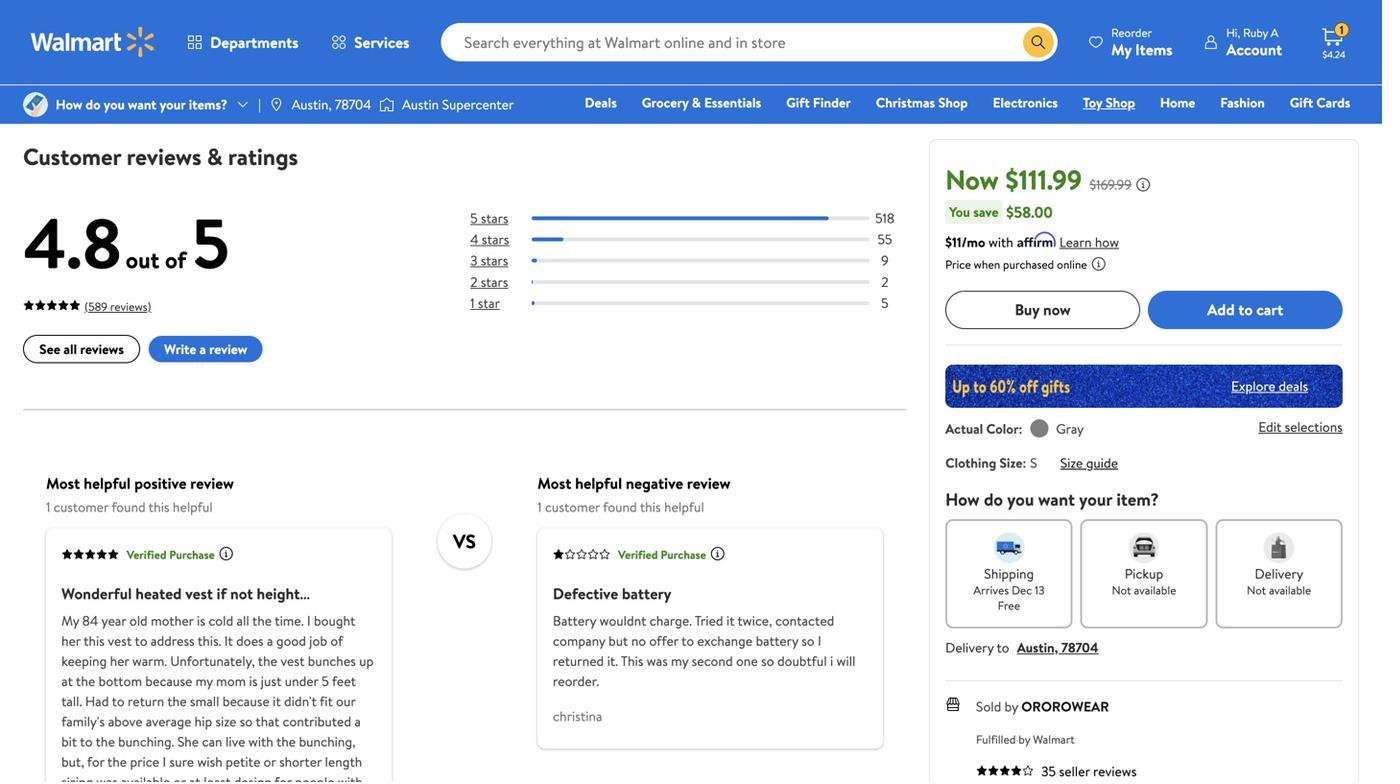 Task type: describe. For each thing, give the bounding box(es) containing it.
delivery to austin, 78704
[[946, 638, 1099, 657]]

tried
[[695, 612, 723, 631]]

available for pickup
[[1134, 582, 1177, 598]]

all inside my 84 year old mother is cold all the time. i bought her this vest to address this. it does a good job of keeping her warm. unfortunately, the vest bunches up at the bottom because my mom is just under 5 feet tall.  had to return the small because it didn't fit our family's above average hip size so that contributed a bit to the bunching. she can live with the bunching, but, for the price i sure wish petite or shorter length sizing was available or at least design for peo
[[237, 612, 249, 631]]

old
[[129, 612, 148, 631]]

my 84 year old mother is cold all the time. i bought her this vest to address this. it does a good job of keeping her warm. unfortunately, the vest bunches up at the bottom because my mom is just under 5 feet tall.  had to return the small because it didn't fit our family's above average hip size so that contributed a bit to the bunching. she can live with the bunching, but, for the price i sure wish petite or shorter length sizing was available or at least design for peo
[[61, 612, 374, 782]]

1 horizontal spatial a
[[267, 632, 273, 651]]

shipping for 214
[[508, 81, 549, 97]]

1 star
[[470, 294, 500, 313]]

verified for positive
[[127, 547, 167, 563]]

1 vertical spatial or
[[173, 773, 186, 782]]

review right write at the top left of page
[[209, 340, 247, 359]]

of inside 4.8 out of 5
[[165, 244, 186, 276]]

helpful down positive
[[173, 498, 213, 517]]

55
[[878, 230, 893, 249]]

392
[[751, 50, 769, 66]]

0 horizontal spatial austin,
[[292, 95, 332, 114]]

cards
[[1317, 93, 1351, 112]]

was inside defective battery battery wouldnt charge. tried it twice, contacted company but no offer to exchange battery so i returned it. this was my second one so doubtful i will reorder.
[[647, 652, 668, 671]]

0 horizontal spatial battery
[[622, 584, 672, 605]]

2-day shipping for 392
[[693, 81, 765, 97]]

: for size
[[1023, 453, 1027, 472]]

helpful down negative
[[664, 498, 704, 517]]

up
[[359, 652, 374, 671]]

ruby
[[1244, 24, 1269, 41]]

services
[[354, 32, 410, 53]]

product group containing 214
[[469, 0, 662, 108]]

day for 214
[[488, 81, 505, 97]]

unfortunately,
[[170, 652, 255, 671]]

found for positive
[[112, 498, 146, 517]]

petite
[[226, 753, 260, 772]]

to down old
[[135, 632, 147, 651]]

but,
[[61, 753, 84, 772]]

selections
[[1285, 418, 1343, 436]]

product group containing 392
[[689, 0, 883, 108]]

2-day shipping for 589
[[31, 81, 102, 97]]

reviews for see all reviews
[[80, 340, 124, 359]]

fashion
[[1221, 93, 1265, 112]]

contacted
[[776, 612, 835, 631]]

walmart+ link
[[1285, 119, 1360, 140]]

 image for austin, 78704
[[269, 97, 284, 112]]

you for how do you want your items?
[[104, 95, 125, 114]]

the up does
[[252, 612, 272, 631]]

wouldnt
[[600, 612, 647, 631]]

2 horizontal spatial so
[[802, 632, 815, 651]]

the left price
[[107, 753, 127, 772]]

this
[[621, 652, 644, 671]]

gift for cards
[[1290, 93, 1314, 112]]

1 vertical spatial austin,
[[1017, 638, 1059, 657]]

now
[[1044, 299, 1071, 320]]

1 horizontal spatial battery
[[756, 632, 799, 651]]

1 vertical spatial because
[[223, 693, 270, 711]]

progress bar for 55
[[532, 238, 870, 242]]

twice,
[[738, 612, 772, 631]]

edit selections button
[[1259, 418, 1343, 436]]

my inside 'reorder my items'
[[1112, 39, 1132, 60]]

pickup not available
[[1112, 564, 1177, 598]]

2 horizontal spatial a
[[355, 713, 361, 732]]

austin, 78704 button
[[1017, 638, 1099, 657]]

returned
[[553, 652, 604, 671]]

to inside defective battery battery wouldnt charge. tried it twice, contacted company but no offer to exchange battery so i returned it. this was my second one so doubtful i will reorder.
[[682, 632, 694, 651]]

gray
[[1056, 419, 1084, 438]]

it
[[224, 632, 233, 651]]

the up average
[[167, 693, 187, 711]]

5 down 9
[[882, 294, 889, 313]]

5 up 4
[[470, 209, 478, 228]]

2- for 589
[[31, 81, 41, 97]]

: for color
[[1019, 419, 1023, 438]]

average
[[146, 713, 191, 732]]

write a review
[[164, 340, 247, 359]]

the up just
[[258, 652, 277, 671]]

3 stars
[[470, 251, 508, 270]]

most for most helpful positive review
[[46, 473, 80, 494]]

verified for negative
[[618, 547, 658, 563]]

1 inside most helpful negative review 1 customer found this helpful
[[538, 498, 542, 517]]

s
[[1031, 453, 1038, 472]]

buy
[[1015, 299, 1040, 320]]

toy shop link
[[1075, 92, 1144, 113]]

9
[[881, 251, 889, 270]]

stars for 3 stars
[[481, 251, 508, 270]]

you save $58.00
[[950, 201, 1053, 223]]

product group containing 540
[[248, 0, 442, 108]]

debit
[[1236, 120, 1269, 139]]

now
[[946, 161, 999, 198]]

the up shorter
[[276, 733, 296, 752]]

edit
[[1259, 418, 1282, 436]]

save
[[974, 202, 999, 221]]

items
[[1136, 39, 1173, 60]]

if
[[217, 584, 227, 605]]

item?
[[1117, 487, 1159, 512]]

verified purchase information image
[[219, 547, 234, 562]]

the down above
[[96, 733, 115, 752]]

walmart
[[1033, 731, 1075, 748]]

to down bottom
[[112, 693, 124, 711]]

address
[[151, 632, 195, 651]]

one debit link
[[1195, 119, 1277, 140]]

out
[[126, 244, 159, 276]]

your for item?
[[1079, 487, 1113, 512]]

intent image for delivery image
[[1264, 533, 1295, 563]]

stars for 5 stars
[[481, 209, 509, 228]]

shipping arrives dec 13 free
[[974, 564, 1045, 614]]

mom
[[216, 673, 246, 691]]

35
[[1042, 762, 1056, 781]]

1 vertical spatial 78704
[[1062, 638, 1099, 657]]

by for sold
[[1005, 697, 1019, 716]]

edit selections
[[1259, 418, 1343, 436]]

product group containing 589
[[27, 0, 221, 108]]

 image for how do you want your items?
[[23, 92, 48, 117]]

was inside my 84 year old mother is cold all the time. i bought her this vest to address this. it does a good job of keeping her warm. unfortunately, the vest bunches up at the bottom because my mom is just under 5 feet tall.  had to return the small because it didn't fit our family's above average hip size so that contributed a bit to the bunching. she can live with the bunching, but, for the price i sure wish petite or shorter length sizing was available or at least design for peo
[[96, 773, 118, 782]]

write a review link
[[148, 335, 264, 364]]

our
[[336, 693, 356, 711]]

Search search field
[[441, 23, 1058, 61]]

intent image for pickup image
[[1129, 533, 1160, 563]]

 image for austin supercenter
[[379, 95, 395, 114]]

1 vertical spatial vest
[[108, 632, 132, 651]]

2 vertical spatial i
[[163, 753, 166, 772]]

registry
[[1130, 120, 1179, 139]]

see all reviews link
[[23, 335, 140, 364]]

delivery for to
[[946, 638, 994, 657]]

i
[[830, 652, 834, 671]]

1 vertical spatial for
[[275, 773, 292, 782]]

4.8 out of 5
[[23, 195, 230, 291]]

explore deals
[[1232, 377, 1309, 396]]

1 vertical spatial so
[[761, 652, 774, 671]]

0 vertical spatial reviews
[[127, 141, 202, 173]]

buy now
[[1015, 299, 1071, 320]]

walmart+
[[1294, 120, 1351, 139]]

explore
[[1232, 377, 1276, 396]]

free
[[998, 597, 1021, 614]]

1 horizontal spatial or
[[264, 753, 276, 772]]

shipping for 589
[[61, 81, 102, 97]]

shorter
[[279, 753, 322, 772]]

gift for finder
[[787, 93, 810, 112]]

small
[[190, 693, 219, 711]]

2 2-day shipping from the left
[[252, 81, 323, 97]]

verified purchase for positive
[[127, 547, 215, 563]]

reorder my items
[[1112, 24, 1173, 60]]

shop for toy shop
[[1106, 93, 1136, 112]]

hi,
[[1227, 24, 1241, 41]]

5 right out
[[192, 195, 230, 291]]

2 for 2
[[882, 273, 889, 291]]

not for delivery
[[1247, 582, 1267, 598]]

0 vertical spatial with
[[989, 233, 1014, 251]]

$11/mo
[[946, 233, 986, 251]]

see
[[39, 340, 60, 359]]

progress bar for 9
[[532, 259, 870, 263]]

0 vertical spatial for
[[87, 753, 104, 772]]

it inside defective battery battery wouldnt charge. tried it twice, contacted company but no offer to exchange battery so i returned it. this was my second one so doubtful i will reorder.
[[727, 612, 735, 631]]

my inside my 84 year old mother is cold all the time. i bought her this vest to address this. it does a good job of keeping her warm. unfortunately, the vest bunches up at the bottom because my mom is just under 5 feet tall.  had to return the small because it didn't fit our family's above average hip size so that contributed a bit to the bunching. she can live with the bunching, but, for the price i sure wish petite or shorter length sizing was available or at least design for peo
[[196, 673, 213, 691]]

of inside my 84 year old mother is cold all the time. i bought her this vest to address this. it does a good job of keeping her warm. unfortunately, the vest bunches up at the bottom because my mom is just under 5 feet tall.  had to return the small because it didn't fit our family's above average hip size so that contributed a bit to the bunching. she can live with the bunching, but, for the price i sure wish petite or shorter length sizing was available or at least design for peo
[[331, 632, 343, 651]]

your for items?
[[160, 95, 186, 114]]

hip
[[195, 713, 212, 732]]

seller
[[1059, 762, 1090, 781]]

shipping for 392
[[723, 81, 765, 97]]

0 vertical spatial i
[[307, 612, 311, 631]]

Walmart Site-Wide search field
[[441, 23, 1058, 61]]

2 vertical spatial vest
[[281, 652, 305, 671]]

height
[[257, 584, 300, 605]]

account
[[1227, 39, 1283, 60]]

(589 reviews) link
[[23, 295, 151, 316]]

company
[[553, 632, 606, 651]]

most helpful negative review 1 customer found this helpful
[[538, 473, 731, 517]]

progress bar for 5
[[532, 302, 870, 305]]

this inside my 84 year old mother is cold all the time. i bought her this vest to address this. it does a good job of keeping her warm. unfortunately, the vest bunches up at the bottom because my mom is just under 5 feet tall.  had to return the small because it didn't fit our family's above average hip size so that contributed a bit to the bunching. she can live with the bunching, but, for the price i sure wish petite or shorter length sizing was available or at least design for peo
[[84, 632, 105, 651]]

she
[[177, 733, 199, 752]]

this.
[[198, 632, 221, 651]]

cold
[[209, 612, 233, 631]]

job
[[309, 632, 327, 651]]

helpful left positive
[[84, 473, 131, 494]]

toy
[[1083, 93, 1103, 112]]



Task type: locate. For each thing, give the bounding box(es) containing it.
learn
[[1060, 233, 1092, 251]]

available inside pickup not available
[[1134, 582, 1177, 598]]

with inside my 84 year old mother is cold all the time. i bought her this vest to address this. it does a good job of keeping her warm. unfortunately, the vest bunches up at the bottom because my mom is just under 5 feet tall.  had to return the small because it didn't fit our family's above average hip size so that contributed a bit to the bunching. she can live with the bunching, but, for the price i sure wish petite or shorter length sizing was available or at least design for peo
[[249, 733, 273, 752]]

battery
[[553, 612, 597, 631]]

stars up the 4 stars
[[481, 209, 509, 228]]

at down sure
[[189, 773, 200, 782]]

for down shorter
[[275, 773, 292, 782]]

0 vertical spatial because
[[145, 673, 192, 691]]

how do you want your item?
[[946, 487, 1159, 512]]

grocery & essentials link
[[633, 92, 770, 113]]

1 verified purchase from the left
[[127, 547, 215, 563]]

1 vertical spatial :
[[1023, 453, 1027, 472]]

2 not from the left
[[1247, 582, 1267, 598]]

deals
[[1279, 377, 1309, 396]]

0 vertical spatial a
[[200, 340, 206, 359]]

clothing size : s
[[946, 453, 1038, 472]]

2 horizontal spatial i
[[818, 632, 822, 651]]

1 day from the left
[[41, 81, 58, 97]]

toy shop
[[1083, 93, 1136, 112]]

0 vertical spatial my
[[1112, 39, 1132, 60]]

gift finder link
[[778, 92, 860, 113]]

stars right 3
[[481, 251, 508, 270]]

0 vertical spatial it
[[727, 612, 735, 631]]

legal information image
[[1091, 256, 1107, 271]]

0 horizontal spatial size
[[1000, 453, 1023, 472]]

1 horizontal spatial at
[[189, 773, 200, 782]]

2 progress bar from the top
[[532, 238, 870, 242]]

day right grocery
[[704, 81, 721, 97]]

i inside defective battery battery wouldnt charge. tried it twice, contacted company but no offer to exchange battery so i returned it. this was my second one so doubtful i will reorder.
[[818, 632, 822, 651]]

review for most helpful negative review
[[687, 473, 731, 494]]

1 product group from the left
[[27, 0, 221, 108]]

affirm image
[[1018, 232, 1056, 247]]

electronics link
[[985, 92, 1067, 113]]

1 vertical spatial all
[[237, 612, 249, 631]]

the down keeping
[[76, 673, 95, 691]]

actual
[[946, 419, 983, 438]]

0 horizontal spatial is
[[197, 612, 205, 631]]

1 horizontal spatial is
[[249, 673, 258, 691]]

review inside most helpful positive review 1 customer found this helpful
[[190, 473, 234, 494]]

stars right 4
[[482, 230, 509, 249]]

mother
[[151, 612, 194, 631]]

2 for 2 stars
[[470, 273, 478, 291]]

1 horizontal spatial available
[[1134, 582, 1177, 598]]

5 progress bar from the top
[[532, 302, 870, 305]]

2 2 from the left
[[882, 273, 889, 291]]

a inside write a review link
[[200, 340, 206, 359]]

1 vertical spatial at
[[189, 773, 200, 782]]

available inside delivery not available
[[1269, 582, 1312, 598]]

most inside most helpful negative review 1 customer found this helpful
[[538, 473, 572, 494]]

under
[[285, 673, 319, 691]]

most for most helpful negative review
[[538, 473, 572, 494]]

sizing
[[61, 773, 93, 782]]

1 horizontal spatial you
[[1007, 487, 1034, 512]]

can
[[202, 733, 222, 752]]

5 stars
[[470, 209, 509, 228]]

size left s
[[1000, 453, 1023, 472]]

available down intent image for delivery
[[1269, 582, 1312, 598]]

4 progress bar from the top
[[532, 280, 870, 284]]

time.
[[275, 612, 304, 631]]

so inside my 84 year old mother is cold all the time. i bought her this vest to address this. it does a good job of keeping her warm. unfortunately, the vest bunches up at the bottom because my mom is just under 5 feet tall.  had to return the small because it didn't fit our family's above average hip size so that contributed a bit to the bunching. she can live with the bunching, but, for the price i sure wish petite or shorter length sizing was available or at least design for peo
[[240, 713, 253, 732]]

1 vertical spatial you
[[1007, 487, 1034, 512]]

color
[[987, 419, 1019, 438]]

1 horizontal spatial this
[[149, 498, 170, 517]]

0 horizontal spatial how
[[56, 95, 82, 114]]

do down clothing size : s at the bottom right
[[984, 487, 1003, 512]]

shop right christmas at the right of the page
[[939, 93, 968, 112]]

$111.99
[[1006, 161, 1082, 198]]

grocery
[[642, 93, 689, 112]]

learn more about strikethrough prices image
[[1136, 177, 1151, 192]]

this for positive
[[149, 498, 170, 517]]

price
[[130, 753, 159, 772]]

$11/mo with
[[946, 233, 1014, 251]]

how down clothing
[[946, 487, 980, 512]]

1 horizontal spatial customer
[[545, 498, 600, 517]]

0 vertical spatial or
[[264, 753, 276, 772]]

3 progress bar from the top
[[532, 259, 870, 263]]

2- down departments
[[252, 81, 262, 97]]

purchase left verified purchase information icon at the left of page
[[169, 547, 215, 563]]

day right |
[[262, 81, 279, 97]]

0 horizontal spatial &
[[207, 141, 223, 173]]

1 horizontal spatial so
[[761, 652, 774, 671]]

1 horizontal spatial her
[[110, 652, 129, 671]]

intent image for shipping image
[[994, 533, 1025, 563]]

my down offer at the left of page
[[671, 652, 689, 671]]

fit
[[320, 693, 333, 711]]

0 horizontal spatial 2
[[470, 273, 478, 291]]

you down s
[[1007, 487, 1034, 512]]

this down negative
[[640, 498, 661, 517]]

0 horizontal spatial  image
[[23, 92, 48, 117]]

2 shop from the left
[[1106, 93, 1136, 112]]

1 2 from the left
[[470, 273, 478, 291]]

found inside most helpful positive review 1 customer found this helpful
[[112, 498, 146, 517]]

review for most helpful positive review
[[190, 473, 234, 494]]

0 horizontal spatial my
[[61, 612, 79, 631]]

review inside most helpful negative review 1 customer found this helpful
[[687, 473, 731, 494]]

size guide button
[[1061, 453, 1119, 472]]

stars for 2 stars
[[481, 273, 508, 291]]

0 vertical spatial you
[[104, 95, 125, 114]]

negative
[[626, 473, 683, 494]]

i
[[307, 612, 311, 631], [818, 632, 822, 651], [163, 753, 166, 772]]

vest
[[185, 584, 213, 605], [108, 632, 132, 651], [281, 652, 305, 671]]

doubtful
[[778, 652, 827, 671]]

day down walmart image
[[41, 81, 58, 97]]

delivery inside delivery not available
[[1255, 564, 1304, 583]]

0 horizontal spatial vest
[[108, 632, 132, 651]]

2 2- from the left
[[252, 81, 262, 97]]

2 product group from the left
[[248, 0, 442, 108]]

available for delivery
[[1269, 582, 1312, 598]]

0 horizontal spatial want
[[128, 95, 156, 114]]

2 found from the left
[[603, 498, 637, 517]]

customer up wonderful
[[54, 498, 109, 517]]

1 horizontal spatial it
[[727, 612, 735, 631]]

2- right grocery
[[693, 81, 704, 97]]

battery
[[622, 584, 672, 605], [756, 632, 799, 651]]

stars down 3 stars at the left top of page
[[481, 273, 508, 291]]

found for negative
[[603, 498, 637, 517]]

austin,
[[292, 95, 332, 114], [1017, 638, 1059, 657]]

1 horizontal spatial size
[[1061, 453, 1083, 472]]

1 horizontal spatial not
[[1247, 582, 1267, 598]]

this down 84
[[84, 632, 105, 651]]

with down that
[[249, 733, 273, 752]]

essentials
[[704, 93, 762, 112]]

to down the free
[[997, 638, 1010, 657]]

customer inside most helpful positive review 1 customer found this helpful
[[54, 498, 109, 517]]

gift left "finder"
[[787, 93, 810, 112]]

13
[[1035, 582, 1045, 598]]

day for 392
[[704, 81, 721, 97]]

1 vertical spatial my
[[61, 612, 79, 631]]

verified purchase left verified purchase information image
[[618, 547, 706, 563]]

0 horizontal spatial shop
[[939, 93, 968, 112]]

3 2- from the left
[[693, 81, 704, 97]]

1 inside most helpful positive review 1 customer found this helpful
[[46, 498, 50, 517]]

her up bottom
[[110, 652, 129, 671]]

0 vertical spatial at
[[61, 673, 73, 691]]

of right job
[[331, 632, 343, 651]]

1 vertical spatial want
[[1039, 487, 1075, 512]]

2-day shipping down the 540
[[252, 81, 323, 97]]

not for pickup
[[1112, 582, 1132, 598]]

1 horizontal spatial all
[[237, 612, 249, 631]]

search icon image
[[1031, 35, 1046, 50]]

1 horizontal spatial i
[[307, 612, 311, 631]]

1 found from the left
[[112, 498, 146, 517]]

your left items?
[[160, 95, 186, 114]]

available down intent image for pickup
[[1134, 582, 1177, 598]]

518
[[876, 209, 895, 228]]

1 horizontal spatial by
[[1019, 731, 1031, 748]]

1 vertical spatial her
[[110, 652, 129, 671]]

78704 up the ororowear
[[1062, 638, 1099, 657]]

2-day shipping down 392
[[693, 81, 765, 97]]

do for how do you want your items?
[[86, 95, 101, 114]]

0 horizontal spatial of
[[165, 244, 186, 276]]

4 stars out of 5, based on 35 seller reviews element
[[976, 765, 1034, 776]]

or down sure
[[173, 773, 186, 782]]

1 gift from the left
[[787, 93, 810, 112]]

0 horizontal spatial her
[[61, 632, 81, 651]]

2 horizontal spatial 2-day shipping
[[693, 81, 765, 97]]

1 2- from the left
[[31, 81, 41, 97]]

found down positive
[[112, 498, 146, 517]]

0 vertical spatial so
[[802, 632, 815, 651]]

0 horizontal spatial or
[[173, 773, 186, 782]]

customer for most helpful positive review
[[54, 498, 109, 517]]

2 day from the left
[[262, 81, 279, 97]]

2 verified from the left
[[618, 547, 658, 563]]

4 stars
[[470, 230, 509, 249]]

to inside button
[[1239, 299, 1253, 320]]

hi, ruby a account
[[1227, 24, 1283, 60]]

2 customer from the left
[[545, 498, 600, 517]]

this for negative
[[640, 498, 661, 517]]

0 horizontal spatial because
[[145, 673, 192, 691]]

0 horizontal spatial your
[[160, 95, 186, 114]]

2 size from the left
[[1061, 453, 1083, 472]]

1 horizontal spatial my
[[1112, 39, 1132, 60]]

vest down year
[[108, 632, 132, 651]]

3 product group from the left
[[469, 0, 662, 108]]

0 vertical spatial 78704
[[335, 95, 372, 114]]

to right "bit"
[[80, 733, 93, 752]]

her up keeping
[[61, 632, 81, 651]]

deals link
[[576, 92, 626, 113]]

0 vertical spatial vest
[[185, 584, 213, 605]]

up to sixty percent off deals. shop now. image
[[946, 365, 1343, 408]]

a right does
[[267, 632, 273, 651]]

1 vertical spatial how
[[946, 487, 980, 512]]

0 horizontal spatial do
[[86, 95, 101, 114]]

my left the items
[[1112, 39, 1132, 60]]

4 day from the left
[[704, 81, 721, 97]]

feet
[[332, 673, 356, 691]]

1 vertical spatial with
[[249, 733, 273, 752]]

4 shipping from the left
[[723, 81, 765, 97]]

purchased
[[1003, 256, 1054, 272]]

customer
[[23, 141, 121, 173]]

by right fulfilled
[[1019, 731, 1031, 748]]

year
[[101, 612, 126, 631]]

day for 589
[[41, 81, 58, 97]]

2 vertical spatial so
[[240, 713, 253, 732]]

walmart image
[[31, 27, 156, 58]]

3 day from the left
[[488, 81, 505, 97]]

tall.
[[61, 693, 82, 711]]

how up customer
[[56, 95, 82, 114]]

1 horizontal spatial &
[[692, 93, 701, 112]]

2-day shipping down 589
[[31, 81, 102, 97]]

(589 reviews)
[[84, 299, 151, 315]]

1 horizontal spatial was
[[647, 652, 668, 671]]

size left guide
[[1061, 453, 1083, 472]]

shipping down 214
[[508, 81, 549, 97]]

4 product group from the left
[[689, 0, 883, 108]]

1 verified from the left
[[127, 547, 167, 563]]

1 horizontal spatial gift
[[1290, 93, 1314, 112]]

buy now button
[[946, 291, 1141, 329]]

2 verified purchase from the left
[[618, 547, 706, 563]]

shop right toy
[[1106, 93, 1136, 112]]

customer for most helpful negative review
[[545, 498, 600, 517]]

not down intent image for delivery
[[1247, 582, 1267, 598]]

1 purchase from the left
[[169, 547, 215, 563]]

customer inside most helpful negative review 1 customer found this helpful
[[545, 498, 600, 517]]

0 vertical spatial want
[[128, 95, 156, 114]]

how for how do you want your items?
[[56, 95, 82, 114]]

vest down good
[[281, 652, 305, 671]]

not inside pickup not available
[[1112, 582, 1132, 598]]

fulfilled by walmart
[[976, 731, 1075, 748]]

was right the sizing
[[96, 773, 118, 782]]

does
[[236, 632, 264, 651]]

shipping down 589
[[61, 81, 102, 97]]

reviews down (589
[[80, 340, 124, 359]]

positive
[[134, 473, 187, 494]]

1 progress bar from the top
[[532, 217, 870, 221]]

offer
[[649, 632, 679, 651]]

vest inside wonderful heated vest if not height disadvantaged
[[185, 584, 213, 605]]

0 horizontal spatial at
[[61, 673, 73, 691]]

services button
[[315, 19, 426, 65]]

2 gift from the left
[[1290, 93, 1314, 112]]

2 down 9
[[882, 273, 889, 291]]

a
[[200, 340, 206, 359], [267, 632, 273, 651], [355, 713, 361, 732]]

home
[[1161, 93, 1196, 112]]

this inside most helpful negative review 1 customer found this helpful
[[640, 498, 661, 517]]

grocery & essentials
[[642, 93, 762, 112]]

$4.24
[[1323, 48, 1346, 61]]

1 customer from the left
[[54, 498, 109, 517]]

not inside delivery not available
[[1247, 582, 1267, 598]]

0 horizontal spatial by
[[1005, 697, 1019, 716]]

2 most from the left
[[538, 473, 572, 494]]

review right negative
[[687, 473, 731, 494]]

0 vertical spatial :
[[1019, 419, 1023, 438]]

reviews down how do you want your items?
[[127, 141, 202, 173]]

3+
[[472, 81, 485, 97]]

heated
[[136, 584, 182, 605]]

2 horizontal spatial reviews
[[1094, 762, 1137, 781]]

2 down 3
[[470, 273, 478, 291]]

1 most from the left
[[46, 473, 80, 494]]

2 horizontal spatial available
[[1269, 582, 1312, 598]]

: left s
[[1023, 453, 1027, 472]]

1 size from the left
[[1000, 453, 1023, 472]]

2 horizontal spatial 2-
[[693, 81, 704, 97]]

0 vertical spatial is
[[197, 612, 205, 631]]

0 horizontal spatial found
[[112, 498, 146, 517]]

most inside most helpful positive review 1 customer found this helpful
[[46, 473, 80, 494]]

progress bar for 2
[[532, 280, 870, 284]]

for right but, at the bottom of page
[[87, 753, 104, 772]]

progress bar for 518
[[532, 217, 870, 221]]

deals
[[585, 93, 617, 112]]

progress bar
[[532, 217, 870, 221], [532, 238, 870, 242], [532, 259, 870, 263], [532, 280, 870, 284], [532, 302, 870, 305]]

reviews for 35 seller reviews
[[1094, 762, 1137, 781]]

3 shipping from the left
[[508, 81, 549, 97]]

all
[[64, 340, 77, 359], [237, 612, 249, 631]]

one
[[736, 652, 758, 671]]

2- down walmart image
[[31, 81, 41, 97]]

1 horizontal spatial purchase
[[661, 547, 706, 563]]

available inside my 84 year old mother is cold all the time. i bought her this vest to address this. it does a good job of keeping her warm. unfortunately, the vest bunches up at the bottom because my mom is just under 5 feet tall.  had to return the small because it didn't fit our family's above average hip size so that contributed a bit to the bunching. she can live with the bunching, but, for the price i sure wish petite or shorter length sizing was available or at least design for peo
[[121, 773, 170, 782]]

all right see
[[64, 340, 77, 359]]

not
[[1112, 582, 1132, 598], [1247, 582, 1267, 598]]

was
[[647, 652, 668, 671], [96, 773, 118, 782]]

0 horizontal spatial customer
[[54, 498, 109, 517]]

1 vertical spatial do
[[984, 487, 1003, 512]]

so right one
[[761, 652, 774, 671]]

1 horizontal spatial your
[[1079, 487, 1113, 512]]

my inside my 84 year old mother is cold all the time. i bought her this vest to address this. it does a good job of keeping her warm. unfortunately, the vest bunches up at the bottom because my mom is just under 5 feet tall.  had to return the small because it didn't fit our family's above average hip size so that contributed a bit to the bunching. she can live with the bunching, but, for the price i sure wish petite or shorter length sizing was available or at least design for peo
[[61, 612, 79, 631]]

purchase for negative
[[661, 547, 706, 563]]

you down 589
[[104, 95, 125, 114]]

0 horizontal spatial was
[[96, 773, 118, 782]]

2 vertical spatial a
[[355, 713, 361, 732]]

gift left cards on the top of the page
[[1290, 93, 1314, 112]]

my inside defective battery battery wouldnt charge. tried it twice, contacted company but no offer to exchange battery so i returned it. this was my second one so doubtful i will reorder.
[[671, 652, 689, 671]]

1 not from the left
[[1112, 582, 1132, 598]]

so right size
[[240, 713, 253, 732]]

helpful left negative
[[575, 473, 622, 494]]

my up small
[[196, 673, 213, 691]]

1 horizontal spatial with
[[989, 233, 1014, 251]]

found down negative
[[603, 498, 637, 517]]

sold by ororowear
[[976, 697, 1110, 716]]

0 vertical spatial your
[[160, 95, 186, 114]]

how
[[1095, 233, 1119, 251]]

5 inside my 84 year old mother is cold all the time. i bought her this vest to address this. it does a good job of keeping her warm. unfortunately, the vest bunches up at the bottom because my mom is just under 5 feet tall.  had to return the small because it didn't fit our family's above average hip size so that contributed a bit to the bunching. she can live with the bunching, but, for the price i sure wish petite or shorter length sizing was available or at least design for peo
[[322, 673, 329, 691]]

because down mom on the bottom
[[223, 693, 270, 711]]

2 stars
[[470, 273, 508, 291]]

by right sold
[[1005, 697, 1019, 716]]

supercenter
[[442, 95, 514, 114]]

size
[[1000, 453, 1023, 472], [1061, 453, 1083, 472]]

stars for 4 stars
[[482, 230, 509, 249]]

delivery down arrives
[[946, 638, 994, 657]]

but
[[609, 632, 628, 651]]

1 shop from the left
[[939, 93, 968, 112]]

0 horizontal spatial verified
[[127, 547, 167, 563]]

how for how do you want your item?
[[946, 487, 980, 512]]

because down the warm.
[[145, 673, 192, 691]]

by for fulfilled
[[1019, 731, 1031, 748]]

want for items?
[[128, 95, 156, 114]]

2 purchase from the left
[[661, 547, 706, 563]]

you for how do you want your item?
[[1007, 487, 1034, 512]]

guide
[[1087, 453, 1119, 472]]

1 horizontal spatial for
[[275, 773, 292, 782]]

your down guide
[[1079, 487, 1113, 512]]

4.8
[[23, 195, 122, 291]]

all up does
[[237, 612, 249, 631]]

0 horizontal spatial 2-day shipping
[[31, 81, 102, 97]]

(589
[[84, 299, 107, 315]]

1 horizontal spatial reviews
[[127, 141, 202, 173]]

want down size guide
[[1039, 487, 1075, 512]]

a right write at the top left of page
[[200, 340, 206, 359]]

is left cold
[[197, 612, 205, 631]]

product group
[[27, 0, 221, 108], [248, 0, 442, 108], [469, 0, 662, 108], [689, 0, 883, 108]]

& right grocery
[[692, 93, 701, 112]]

shipping down 392
[[723, 81, 765, 97]]

reviews
[[127, 141, 202, 173], [80, 340, 124, 359], [1094, 762, 1137, 781]]

0 vertical spatial was
[[647, 652, 668, 671]]

1 horizontal spatial 2-
[[252, 81, 262, 97]]

0 vertical spatial my
[[671, 652, 689, 671]]

 image up customer
[[23, 92, 48, 117]]

verified purchase for negative
[[618, 547, 706, 563]]

delivery not available
[[1247, 564, 1312, 598]]

to left the cart
[[1239, 299, 1253, 320]]

it down just
[[273, 693, 281, 711]]

at up the tall.
[[61, 673, 73, 691]]

i left sure
[[163, 753, 166, 772]]

1 vertical spatial is
[[249, 673, 258, 691]]

one
[[1204, 120, 1233, 139]]

i down contacted
[[818, 632, 822, 651]]

defective battery battery wouldnt charge. tried it twice, contacted company but no offer to exchange battery so i returned it. this was my second one so doubtful i will reorder.
[[553, 584, 856, 691]]

will
[[837, 652, 856, 671]]

a down our
[[355, 713, 361, 732]]

$58.00
[[1007, 201, 1053, 223]]

3 2-day shipping from the left
[[693, 81, 765, 97]]

delivery for not
[[1255, 564, 1304, 583]]

2 shipping from the left
[[282, 81, 323, 97]]

1 vertical spatial i
[[818, 632, 822, 651]]

found inside most helpful negative review 1 customer found this helpful
[[603, 498, 637, 517]]

78704 down the services popup button
[[335, 95, 372, 114]]

want for item?
[[1039, 487, 1075, 512]]

departments
[[210, 32, 299, 53]]

second
[[692, 652, 733, 671]]

want up customer reviews & ratings
[[128, 95, 156, 114]]

0 horizontal spatial reviews
[[80, 340, 124, 359]]

family's
[[61, 713, 105, 732]]

it inside my 84 year old mother is cold all the time. i bought her this vest to address this. it does a good job of keeping her warm. unfortunately, the vest bunches up at the bottom because my mom is just under 5 feet tall.  had to return the small because it didn't fit our family's above average hip size so that contributed a bit to the bunching. she can live with the bunching, but, for the price i sure wish petite or shorter length sizing was available or at least design for peo
[[273, 693, 281, 711]]

gift inside gift cards registry
[[1290, 93, 1314, 112]]

shop for christmas shop
[[939, 93, 968, 112]]

1 vertical spatial was
[[96, 773, 118, 782]]

add to cart button
[[1148, 291, 1343, 329]]

found
[[112, 498, 146, 517], [603, 498, 637, 517]]

1 horizontal spatial 78704
[[1062, 638, 1099, 657]]

1 shipping from the left
[[61, 81, 102, 97]]

1 vertical spatial by
[[1019, 731, 1031, 748]]

5 left feet
[[322, 673, 329, 691]]

how
[[56, 95, 82, 114], [946, 487, 980, 512]]

to right offer at the left of page
[[682, 632, 694, 651]]

2- for 392
[[693, 81, 704, 97]]

 image
[[23, 92, 48, 117], [379, 95, 395, 114], [269, 97, 284, 112]]

purchase for positive
[[169, 547, 215, 563]]

do for how do you want your item?
[[984, 487, 1003, 512]]

1 vertical spatial &
[[207, 141, 223, 173]]

gift cards registry
[[1130, 93, 1351, 139]]

0 vertical spatial battery
[[622, 584, 672, 605]]

1 vertical spatial delivery
[[946, 638, 994, 657]]

battery up wouldnt
[[622, 584, 672, 605]]

of right out
[[165, 244, 186, 276]]

customer
[[54, 498, 109, 517], [545, 498, 600, 517]]

with up when
[[989, 233, 1014, 251]]

2 horizontal spatial vest
[[281, 652, 305, 671]]

is left just
[[249, 673, 258, 691]]

 image right |
[[269, 97, 284, 112]]

this inside most helpful positive review 1 customer found this helpful
[[149, 498, 170, 517]]

exchange
[[698, 632, 753, 651]]

verified purchase information image
[[710, 547, 726, 562]]

christina
[[553, 708, 603, 726]]

all inside see all reviews link
[[64, 340, 77, 359]]

not
[[230, 584, 253, 605]]

design
[[234, 773, 272, 782]]

delivery down intent image for delivery
[[1255, 564, 1304, 583]]

1 2-day shipping from the left
[[31, 81, 102, 97]]



Task type: vqa. For each thing, say whether or not it's contained in the screenshot.
fifth progress bar from the top
yes



